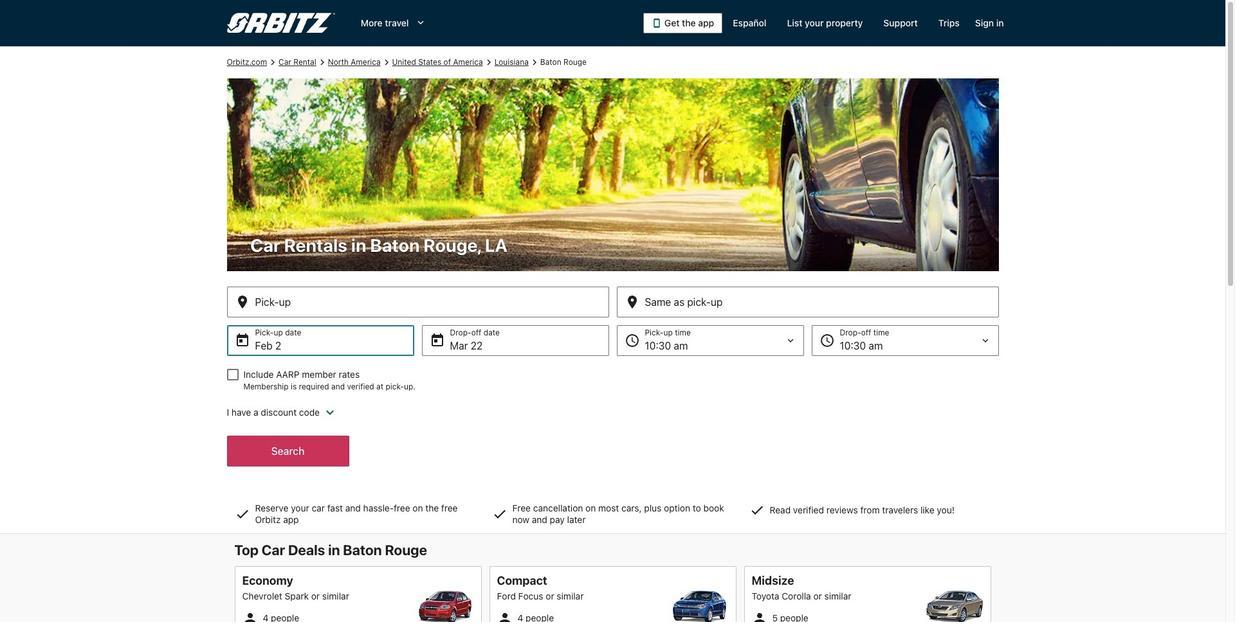 Task type: vqa. For each thing, say whether or not it's contained in the screenshot.
List
no



Task type: locate. For each thing, give the bounding box(es) containing it.
1 directional image from the left
[[267, 57, 279, 68]]

breadcrumbs region
[[0, 46, 1225, 535]]

3 directional image from the left
[[483, 57, 494, 68]]

small image for toyota corolla image
[[752, 611, 767, 623]]

1 small image from the left
[[242, 611, 258, 623]]

small image
[[497, 611, 512, 623]]

small image
[[242, 611, 258, 623], [752, 611, 767, 623]]

1 horizontal spatial small image
[[752, 611, 767, 623]]

main content
[[0, 46, 1225, 623]]

download the app button image
[[652, 18, 662, 28]]

4 directional image from the left
[[529, 57, 540, 68]]

0 horizontal spatial small image
[[242, 611, 258, 623]]

directional image
[[380, 57, 392, 68]]

toyota corolla image
[[925, 591, 983, 623]]

2 small image from the left
[[752, 611, 767, 623]]

directional image
[[267, 57, 279, 68], [316, 57, 328, 68], [483, 57, 494, 68], [529, 57, 540, 68]]



Task type: describe. For each thing, give the bounding box(es) containing it.
2 directional image from the left
[[316, 57, 328, 68]]

chevrolet spark image
[[416, 591, 474, 623]]

small image for chevrolet spark image
[[242, 611, 258, 623]]

ford focus image
[[671, 591, 728, 623]]

orbitz logo image
[[227, 13, 335, 33]]



